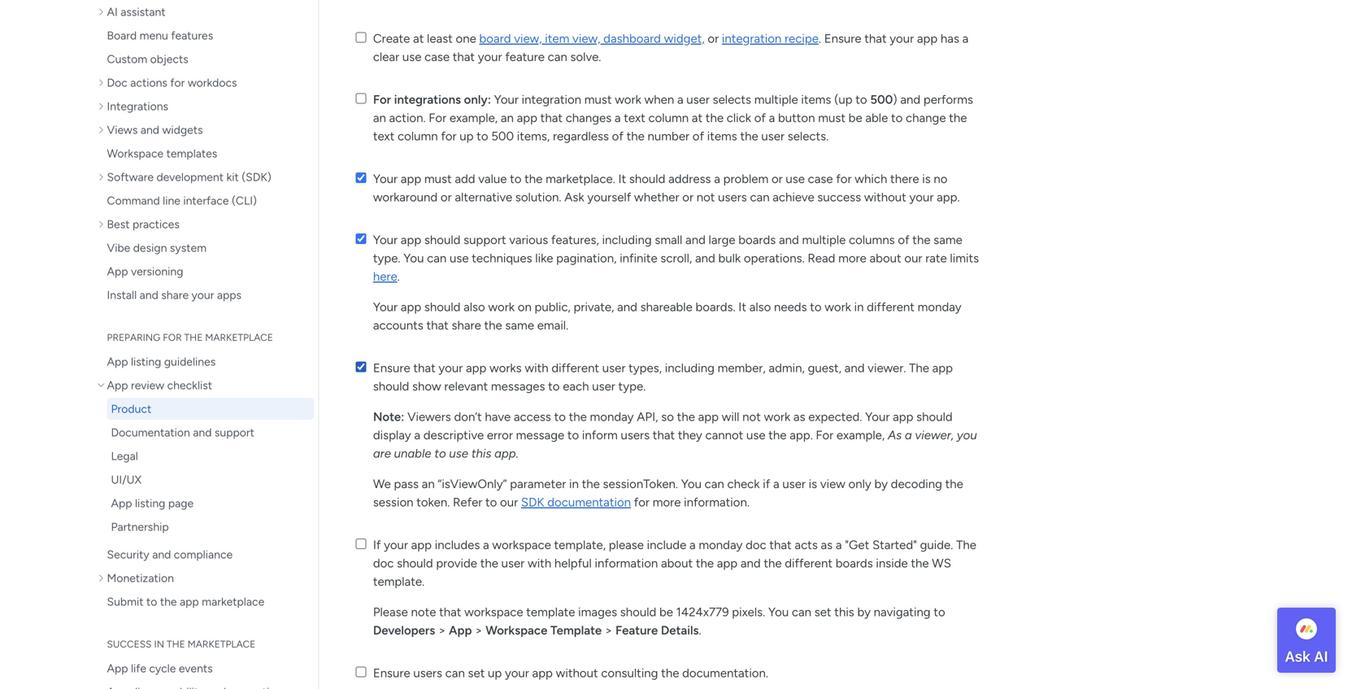 Task type: locate. For each thing, give the bounding box(es) containing it.
checklist
[[167, 378, 212, 392]]

to inside please note that workspace template images should be 1424x779 pixels. you can set this by navigating to developers > app > workspace template > feature details .
[[934, 605, 946, 620]]

preparing
[[107, 332, 161, 343]]

your for also
[[373, 300, 398, 314]]

show subpages for integrations image
[[99, 100, 107, 112]]

user down button
[[762, 129, 785, 144]]

views and widgets
[[107, 123, 203, 137]]

app listing page link
[[107, 492, 314, 514]]

at left least
[[413, 31, 424, 46]]

2 vertical spatial .
[[699, 623, 702, 638]]

listing for guidelines
[[131, 355, 161, 369]]

0 horizontal spatial the
[[910, 361, 930, 375]]

your
[[494, 92, 519, 107], [373, 172, 398, 186], [373, 233, 398, 247], [373, 300, 398, 314], [866, 410, 890, 424]]

check
[[728, 477, 760, 491]]

1 horizontal spatial this
[[835, 605, 855, 620]]

ask inside your app must add value to the marketplace. it should address a problem or use case for which there is no workaround or alternative solution. ask yourself whether or not users can achieve success without your app.
[[565, 190, 585, 205]]

integration left recipe
[[722, 31, 782, 46]]

and inside if your app includes a workspace template, please include a monday doc that acts as a "get started" guide. the doc should provide the user with helpful information about the app and the different boards inside the ws template.
[[741, 556, 761, 571]]

for up success
[[837, 172, 852, 186]]

type. inside ensure that your app works with different user types, including member, admin, guest, and viewer. the app should show relevant messages to each user type.
[[619, 379, 646, 394]]

be
[[849, 111, 863, 125], [660, 605, 674, 620]]

support inside your app should support various features, including small and large boards and multiple columns of the same type. you can use techniques like pagination, infinite scroll, and bulk operations. read more about our rate limits here .
[[464, 233, 507, 247]]

address
[[669, 172, 712, 186]]

use down the descriptive
[[449, 446, 469, 461]]

app up workaround
[[401, 172, 422, 186]]

the inside if your app includes a workspace template, please include a monday doc that acts as a "get started" guide. the doc should provide the user with helpful information about the app and the different boards inside the ws template.
[[957, 538, 977, 552]]

1 horizontal spatial must
[[585, 92, 612, 107]]

0 vertical spatial ask
[[565, 190, 585, 205]]

monday inside viewers don't have access to the monday api, so the app will not work as expected. your app should display a descriptive error message to inform users that they cannot use the app. for example,
[[590, 410, 634, 424]]

for inside viewers don't have access to the monday api, so the app will not work as expected. your app should display a descriptive error message to inform users that they cannot use the app. for example,
[[816, 428, 834, 443]]

app inside your app should support various features, including small and large boards and multiple columns of the same type. you can use techniques like pagination, infinite scroll, and bulk operations. read more about our rate limits here .
[[401, 233, 422, 247]]

1 vertical spatial same
[[506, 318, 535, 333]]

in
[[855, 300, 864, 314], [570, 477, 579, 491], [154, 638, 164, 650]]

this down error
[[472, 446, 492, 461]]

legal
[[111, 449, 138, 463]]

ensure down accounts
[[373, 361, 411, 375]]

app. inside your app must add value to the marketplace. it should address a problem or use case for which there is no workaround or alternative solution. ask yourself whether or not users can achieve success without your app.
[[937, 190, 961, 205]]

page navigation element
[[91, 0, 319, 689]]

member,
[[718, 361, 766, 375]]

monday
[[918, 300, 962, 314], [590, 410, 634, 424], [699, 538, 743, 552]]

show subpages for doc actions for workdocs image
[[99, 77, 107, 88]]

each
[[563, 379, 589, 394]]

2 vertical spatial app.
[[495, 446, 519, 461]]

not right the will
[[743, 410, 761, 424]]

text down action.
[[373, 129, 395, 144]]

0 vertical spatial at
[[413, 31, 424, 46]]

for down integrations
[[429, 111, 447, 125]]

practices
[[133, 217, 180, 231]]

with left "helpful"
[[528, 556, 552, 571]]

should up template.
[[397, 556, 433, 571]]

1 vertical spatial monday
[[590, 410, 634, 424]]

command
[[107, 194, 160, 207]]

None checkbox
[[356, 32, 367, 43], [356, 233, 367, 244], [356, 362, 367, 372], [356, 32, 367, 43], [356, 233, 367, 244], [356, 362, 367, 372]]

the inside your app must add value to the marketplace. it should address a problem or use case for which there is no workaround or alternative solution. ask yourself whether or not users can achieve success without your app.
[[525, 172, 543, 186]]

1 horizontal spatial ask
[[1286, 648, 1311, 665]]

your up accounts
[[373, 300, 398, 314]]

1 horizontal spatial at
[[692, 111, 703, 125]]

1 vertical spatial more
[[653, 495, 681, 510]]

1 vertical spatial set
[[468, 666, 485, 681]]

your inside page navigation element
[[192, 288, 214, 302]]

create at least one board view, item view, dashboard widget, or integration recipe
[[373, 31, 819, 46]]

show subpages for best practices image
[[99, 218, 107, 230]]

share up "relevant"
[[452, 318, 481, 333]]

1 horizontal spatial column
[[649, 111, 689, 125]]

integrations
[[394, 92, 461, 107]]

should inside viewers don't have access to the monday api, so the app will not work as expected. your app should display a descriptive error message to inform users that they cannot use the app. for example,
[[917, 410, 953, 424]]

0 horizontal spatial our
[[500, 495, 518, 510]]

ask down project logo
[[1286, 648, 1311, 665]]

app inside 'link'
[[107, 378, 128, 392]]

submit to the app marketplace
[[107, 595, 265, 609]]

be left able
[[849, 111, 863, 125]]

0 horizontal spatial app.
[[495, 446, 519, 461]]

workspace inside if your app includes a workspace template, please include a monday doc that acts as a "get started" guide. the doc should provide the user with helpful information about the app and the different boards inside the ws template.
[[493, 538, 551, 552]]

0 vertical spatial different
[[867, 300, 915, 314]]

board
[[480, 31, 511, 46]]

workaround
[[373, 190, 438, 205]]

documentation and support link
[[107, 421, 314, 443]]

to inside ensure that your app works with different user types, including member, admin, guest, and viewer. the app should show relevant messages to each user type.
[[548, 379, 560, 394]]

a right if
[[774, 477, 780, 491]]

0 horizontal spatial multiple
[[755, 92, 799, 107]]

and inside your app should also work on public, private, and shareable boards. it also needs to work in different monday accounts that share the same email.
[[618, 300, 638, 314]]

app review checklist
[[107, 378, 212, 392]]

to inside "as a viewer, you are unable to use this app."
[[435, 446, 446, 461]]

0 horizontal spatial for
[[373, 92, 391, 107]]

doc
[[746, 538, 767, 552], [373, 556, 394, 571]]

use inside viewers don't have access to the monday api, so the app will not work as expected. your app should display a descriptive error message to inform users that they cannot use the app. for example,
[[747, 428, 766, 443]]

to inside the we pass an "isviewonly" parameter in the sessiontoken. you can check if a user is view only by decoding the session token. refer to our
[[486, 495, 497, 510]]

example, inside ) and performs an action. for example, an app that changes a text column at the click of a button must be able to change the text column for up to 500 items, regardless of the number of items the user selects.
[[450, 111, 498, 125]]

recipe
[[785, 31, 819, 46]]

0 horizontal spatial not
[[697, 190, 716, 205]]

marketplace for app listing guidelines
[[205, 332, 273, 343]]

also
[[464, 300, 485, 314], [750, 300, 772, 314]]

the inside your app should support various features, including small and large boards and multiple columns of the same type. you can use techniques like pagination, infinite scroll, and bulk operations. read more about our rate limits here .
[[913, 233, 931, 247]]

0 horizontal spatial by
[[858, 605, 871, 620]]

in inside the we pass an "isviewonly" parameter in the sessiontoken. you can check if a user is view only by decoding the session token. refer to our
[[570, 477, 579, 491]]

column up number
[[649, 111, 689, 125]]

to
[[856, 92, 868, 107], [892, 111, 903, 125], [477, 129, 489, 144], [510, 172, 522, 186], [811, 300, 822, 314], [548, 379, 560, 394], [555, 410, 566, 424], [568, 428, 579, 443], [435, 446, 446, 461], [486, 495, 497, 510], [146, 595, 157, 609], [934, 605, 946, 620]]

clear
[[373, 50, 400, 64]]

the up rate
[[913, 233, 931, 247]]

use inside your app must add value to the marketplace. it should address a problem or use case for which there is no workaround or alternative solution. ask yourself whether or not users can achieve success without your app.
[[786, 172, 805, 186]]

button
[[779, 111, 816, 125]]

line
[[163, 194, 181, 207]]

as inside if your app includes a workspace template, please include a monday doc that acts as a "get started" guide. the doc should provide the user with helpful information about the app and the different boards inside the ws template.
[[821, 538, 833, 552]]

please note that workspace template images should be 1424x779 pixels. you can set this by navigating to developers > app > workspace template > feature details .
[[373, 605, 946, 638]]

show subpages for monetization image
[[99, 572, 107, 584]]

1 horizontal spatial without
[[865, 190, 907, 205]]

app down monetization link
[[180, 595, 199, 609]]

if your app includes a workspace template, please include a monday doc that acts as a "get started" guide. the doc should provide the user with helpful information about the app and the different boards inside the ws template.
[[373, 538, 977, 589]]

as for work
[[794, 410, 806, 424]]

doc
[[107, 76, 128, 89]]

have
[[485, 410, 511, 424]]

text
[[624, 111, 646, 125], [373, 129, 395, 144]]

interface
[[183, 194, 229, 207]]

our left sdk at bottom left
[[500, 495, 518, 510]]

yourself
[[588, 190, 632, 205]]

0 vertical spatial including
[[603, 233, 652, 247]]

app
[[918, 31, 938, 46], [517, 111, 538, 125], [401, 172, 422, 186], [401, 233, 422, 247], [401, 300, 422, 314], [466, 361, 487, 375], [933, 361, 954, 375], [699, 410, 719, 424], [893, 410, 914, 424], [411, 538, 432, 552], [717, 556, 738, 571], [180, 595, 199, 609], [533, 666, 553, 681]]

of right columns
[[898, 233, 910, 247]]

users
[[719, 190, 747, 205], [621, 428, 650, 443], [414, 666, 443, 681]]

0 horizontal spatial boards
[[739, 233, 776, 247]]

set
[[815, 605, 832, 620], [468, 666, 485, 681]]

ai inside button
[[1315, 648, 1329, 665]]

ensure for ensure that your app works with different user types, including member, admin, guest, and viewer. the app should show relevant messages to each user type.
[[373, 361, 411, 375]]

app for cycle
[[107, 661, 128, 675]]

or right widget,
[[708, 31, 719, 46]]

1 vertical spatial items
[[708, 129, 738, 144]]

1 view, from the left
[[514, 31, 542, 46]]

1 horizontal spatial set
[[815, 605, 832, 620]]

project logo image
[[1294, 616, 1320, 642]]

1 horizontal spatial case
[[808, 172, 834, 186]]

use left techniques
[[450, 251, 469, 266]]

2 horizontal spatial .
[[819, 31, 822, 46]]

0 horizontal spatial an
[[373, 111, 386, 125]]

0 horizontal spatial about
[[661, 556, 693, 571]]

viewers don't have access to the monday api, so the app will not work as expected. your app should display a descriptive error message to inform users that they cannot use the app. for example,
[[373, 410, 953, 443]]

acts
[[795, 538, 818, 552]]

0 vertical spatial case
[[425, 50, 450, 64]]

2 horizontal spatial users
[[719, 190, 747, 205]]

note
[[411, 605, 436, 620]]

achieve
[[773, 190, 815, 205]]

at
[[413, 31, 424, 46], [692, 111, 703, 125]]

at inside ) and performs an action. for example, an app that changes a text column at the click of a button must be able to change the text column for up to 500 items, regardless of the number of items the user selects.
[[692, 111, 703, 125]]

navigating
[[874, 605, 931, 620]]

that right accounts
[[427, 318, 449, 333]]

that right recipe
[[865, 31, 887, 46]]

be inside please note that workspace template images should be 1424x779 pixels. you can set this by navigating to developers > app > workspace template > feature details .
[[660, 605, 674, 620]]

ask down marketplace.
[[565, 190, 585, 205]]

without inside your app must add value to the marketplace. it should address a problem or use case for which there is no workaround or alternative solution. ask yourself whether or not users can achieve success without your app.
[[865, 190, 907, 205]]

type. inside your app should support various features, including small and large boards and multiple columns of the same type. you can use techniques like pagination, infinite scroll, and bulk operations. read more about our rate limits here .
[[373, 251, 401, 266]]

0 vertical spatial be
[[849, 111, 863, 125]]

type. up here
[[373, 251, 401, 266]]

1 horizontal spatial in
[[570, 477, 579, 491]]

techniques
[[472, 251, 533, 266]]

should down workaround
[[425, 233, 461, 247]]

app down workaround
[[401, 233, 422, 247]]

partnership link
[[107, 516, 314, 538]]

message
[[516, 428, 565, 443]]

operations.
[[744, 251, 805, 266]]

should up note:
[[373, 379, 410, 394]]

0 vertical spatial workspace
[[493, 538, 551, 552]]

app left the will
[[699, 410, 719, 424]]

integrations link
[[95, 95, 314, 117]]

set inside please note that workspace template images should be 1424x779 pixels. you can set this by navigating to developers > app > workspace template > feature details .
[[815, 605, 832, 620]]

workspace
[[107, 146, 164, 160], [486, 623, 548, 638]]

should inside your app must add value to the marketplace. it should address a problem or use case for which there is no workaround or alternative solution. ask yourself whether or not users can achieve success without your app.
[[630, 172, 666, 186]]

1 horizontal spatial support
[[464, 233, 507, 247]]

also left needs
[[750, 300, 772, 314]]

as a viewer, you are unable to use this app.
[[373, 428, 978, 461]]

2 vertical spatial ensure
[[373, 666, 411, 681]]

app right developers
[[449, 623, 472, 638]]

not inside viewers don't have access to the monday api, so the app will not work as expected. your app should display a descriptive error message to inform users that they cannot use the app. for example,
[[743, 410, 761, 424]]

ensure inside ensure that your app works with different user types, including member, admin, guest, and viewer. the app should show relevant messages to each user type.
[[373, 361, 411, 375]]

here
[[373, 269, 398, 284]]

1 vertical spatial case
[[808, 172, 834, 186]]

of inside your app should support various features, including small and large boards and multiple columns of the same type. you can use techniques like pagination, infinite scroll, and bulk operations. read more about our rate limits here .
[[898, 233, 910, 247]]

0 horizontal spatial monday
[[590, 410, 634, 424]]

selects
[[713, 92, 752, 107]]

2 horizontal spatial must
[[819, 111, 846, 125]]

0 horizontal spatial workspace
[[107, 146, 164, 160]]

1 vertical spatial listing
[[135, 496, 165, 510]]

a down for integrations only: your integration must work when a user selects multiple items (up to 500
[[615, 111, 621, 125]]

your app should also work on public, private, and shareable boards. it also needs to work in different monday accounts that share the same email.
[[373, 300, 962, 333]]

0 vertical spatial workspace
[[107, 146, 164, 160]]

1 horizontal spatial the
[[957, 538, 977, 552]]

2 horizontal spatial different
[[867, 300, 915, 314]]

guide.
[[921, 538, 954, 552]]

1 horizontal spatial including
[[665, 361, 715, 375]]

app. inside viewers don't have access to the monday api, so the app will not work as expected. your app should display a descriptive error message to inform users that they cannot use the app. for example,
[[790, 428, 813, 443]]

to inside page navigation element
[[146, 595, 157, 609]]

your up workaround
[[373, 172, 398, 186]]

0 horizontal spatial more
[[653, 495, 681, 510]]

must inside your app must add value to the marketplace. it should address a problem or use case for which there is no workaround or alternative solution. ask yourself whether or not users can achieve success without your app.
[[425, 172, 452, 186]]

case inside your app must add value to the marketplace. it should address a problem or use case for which there is no workaround or alternative solution. ask yourself whether or not users can achieve success without your app.
[[808, 172, 834, 186]]

show
[[413, 379, 441, 394]]

0 horizontal spatial is
[[809, 477, 818, 491]]

1 horizontal spatial workspace
[[486, 623, 548, 638]]

compliance
[[174, 548, 233, 561]]

the right viewer.
[[910, 361, 930, 375]]

user
[[687, 92, 710, 107], [762, 129, 785, 144], [603, 361, 626, 375], [592, 379, 616, 394], [783, 477, 806, 491], [502, 556, 525, 571]]

users down api,
[[621, 428, 650, 443]]

your inside ensure that your app works with different user types, including member, admin, guest, and viewer. the app should show relevant messages to each user type.
[[439, 361, 463, 375]]

ask
[[565, 190, 585, 205], [1286, 648, 1311, 665]]

app for checklist
[[107, 378, 128, 392]]

that
[[865, 31, 887, 46], [453, 50, 475, 64], [541, 111, 563, 125], [427, 318, 449, 333], [414, 361, 436, 375], [653, 428, 675, 443], [770, 538, 792, 552], [439, 605, 462, 620]]

whether
[[635, 190, 680, 205]]

1 horizontal spatial more
[[839, 251, 867, 266]]

that inside ) and performs an action. for example, an app that changes a text column at the click of a button must be able to change the text column for up to 500 items, regardless of the number of items the user selects.
[[541, 111, 563, 125]]

type.
[[373, 251, 401, 266], [619, 379, 646, 394]]

support up techniques
[[464, 233, 507, 247]]

to inside your app must add value to the marketplace. it should address a problem or use case for which there is no workaround or alternative solution. ask yourself whether or not users can achieve success without your app.
[[510, 172, 522, 186]]

a right as
[[905, 428, 913, 443]]

marketplace down monetization link
[[202, 595, 265, 609]]

0 vertical spatial multiple
[[755, 92, 799, 107]]

the
[[706, 111, 724, 125], [950, 111, 968, 125], [627, 129, 645, 144], [741, 129, 759, 144], [525, 172, 543, 186], [913, 233, 931, 247], [484, 318, 503, 333], [184, 332, 203, 343], [569, 410, 587, 424], [677, 410, 696, 424], [769, 428, 787, 443], [582, 477, 600, 491], [946, 477, 964, 491], [481, 556, 499, 571], [696, 556, 714, 571], [764, 556, 782, 571], [912, 556, 930, 571], [160, 595, 177, 609], [167, 638, 185, 650], [662, 666, 680, 681]]

your inside your app should support various features, including small and large boards and multiple columns of the same type. you can use techniques like pagination, infinite scroll, and bulk operations. read more about our rate limits here .
[[373, 233, 398, 247]]

and right guest,
[[845, 361, 865, 375]]

should inside if your app includes a workspace template, please include a monday doc that acts as a "get started" guide. the doc should provide the user with helpful information about the app and the different boards inside the ws template.
[[397, 556, 433, 571]]

workspace inside please note that workspace template images should be 1424x779 pixels. you can set this by navigating to developers > app > workspace template > feature details .
[[486, 623, 548, 638]]

app inside your app should also work on public, private, and shareable boards. it also needs to work in different monday accounts that share the same email.
[[401, 300, 422, 314]]

in up "app life cycle events"
[[154, 638, 164, 650]]

0 vertical spatial with
[[525, 361, 549, 375]]

marketplace up app life cycle events link
[[188, 638, 256, 650]]

0 horizontal spatial same
[[506, 318, 535, 333]]

1 vertical spatial share
[[452, 318, 481, 333]]

should up show
[[425, 300, 461, 314]]

by inside the we pass an "isviewonly" parameter in the sessiontoken. you can check if a user is view only by decoding the session token. refer to our
[[875, 477, 888, 491]]

as for acts
[[821, 538, 833, 552]]

should inside ensure that your app works with different user types, including member, admin, guest, and viewer. the app should show relevant messages to each user type.
[[373, 379, 410, 394]]

about inside if your app includes a workspace template, please include a monday doc that acts as a "get started" guide. the doc should provide the user with helpful information about the app and the different boards inside the ws template.
[[661, 556, 693, 571]]

the left click
[[706, 111, 724, 125]]

0 vertical spatial up
[[460, 129, 474, 144]]

able
[[866, 111, 889, 125]]

views
[[107, 123, 138, 137]]

1 vertical spatial .
[[398, 269, 400, 284]]

app left life
[[107, 661, 128, 675]]

multiple
[[755, 92, 799, 107], [803, 233, 846, 247]]

needs
[[775, 300, 808, 314]]

1 horizontal spatial >
[[475, 623, 483, 638]]

0 vertical spatial support
[[464, 233, 507, 247]]

user right if
[[783, 477, 806, 491]]

monday down information. on the bottom right of the page
[[699, 538, 743, 552]]

as left expected. on the bottom of page
[[794, 410, 806, 424]]

be up details
[[660, 605, 674, 620]]

0 horizontal spatial .
[[398, 269, 400, 284]]

various
[[510, 233, 549, 247]]

including inside your app should support various features, including small and large boards and multiple columns of the same type. you can use techniques like pagination, infinite scroll, and bulk operations. read more about our rate limits here .
[[603, 233, 652, 247]]

1 horizontal spatial users
[[621, 428, 650, 443]]

2 vertical spatial must
[[425, 172, 452, 186]]

0 horizontal spatial including
[[603, 233, 652, 247]]

when
[[645, 92, 675, 107]]

1 horizontal spatial about
[[870, 251, 902, 266]]

0 vertical spatial .
[[819, 31, 822, 46]]

workspace templates
[[107, 146, 217, 160]]

to right needs
[[811, 300, 822, 314]]

user inside if your app includes a workspace template, please include a monday doc that acts as a "get started" guide. the doc should provide the user with helpful information about the app and the different boards inside the ws template.
[[502, 556, 525, 571]]

1 horizontal spatial is
[[923, 172, 931, 186]]

0 vertical spatial about
[[870, 251, 902, 266]]

use right the cannot
[[747, 428, 766, 443]]

multiple up read
[[803, 233, 846, 247]]

1 > from the left
[[439, 623, 446, 638]]

custom
[[107, 52, 147, 66]]

details
[[661, 623, 699, 638]]

2 vertical spatial monday
[[699, 538, 743, 552]]

1 vertical spatial text
[[373, 129, 395, 144]]

not down address
[[697, 190, 716, 205]]

for down integrations
[[441, 129, 457, 144]]

marketplace for app life cycle events
[[188, 638, 256, 650]]

that left acts
[[770, 538, 792, 552]]

including inside ensure that your app works with different user types, including member, admin, guest, and viewer. the app should show relevant messages to each user type.
[[665, 361, 715, 375]]

widgets
[[162, 123, 203, 137]]

boards up operations.
[[739, 233, 776, 247]]

0 vertical spatial more
[[839, 251, 867, 266]]

legal link
[[107, 445, 314, 467]]

regardless
[[553, 129, 609, 144]]

ai assistant
[[107, 5, 166, 19]]

>
[[439, 623, 446, 638], [475, 623, 483, 638], [605, 623, 613, 638]]

2 view, from the left
[[573, 31, 601, 46]]

is left no
[[923, 172, 931, 186]]

board
[[107, 28, 137, 42]]

without down template on the left of page
[[556, 666, 598, 681]]

the right provide
[[481, 556, 499, 571]]

1 vertical spatial workspace
[[465, 605, 524, 620]]

your up as
[[866, 410, 890, 424]]

0 vertical spatial set
[[815, 605, 832, 620]]

only
[[849, 477, 872, 491]]

ai down project logo
[[1315, 648, 1329, 665]]

1 also from the left
[[464, 300, 485, 314]]

app inside your app must add value to the marketplace. it should address a problem or use case for which there is no workaround or alternative solution. ask yourself whether or not users can achieve success without your app.
[[401, 172, 422, 186]]

support up legal link
[[215, 426, 255, 439]]

1 horizontal spatial view,
[[573, 31, 601, 46]]

should
[[630, 172, 666, 186], [425, 233, 461, 247], [425, 300, 461, 314], [373, 379, 410, 394], [917, 410, 953, 424], [397, 556, 433, 571], [621, 605, 657, 620]]

template
[[527, 605, 576, 620]]

0 vertical spatial integration
[[722, 31, 782, 46]]

workspace inside please note that workspace template images should be 1424x779 pixels. you can set this by navigating to developers > app > workspace template > feature details .
[[465, 605, 524, 620]]

0 vertical spatial monday
[[918, 300, 962, 314]]

viewers
[[408, 410, 451, 424]]

a left "get at the right bottom
[[836, 538, 842, 552]]

vibe design system link
[[95, 237, 314, 259]]

in inside your app should also work on public, private, and shareable boards. it also needs to work in different monday accounts that share the same email.
[[855, 300, 864, 314]]

1 horizontal spatial example,
[[837, 428, 885, 443]]

0 vertical spatial share
[[161, 288, 189, 302]]

0 vertical spatial boards
[[739, 233, 776, 247]]

types,
[[629, 361, 662, 375]]

0 vertical spatial items
[[802, 92, 832, 107]]

a left button
[[769, 111, 776, 125]]

app up "relevant"
[[466, 361, 487, 375]]

0 horizontal spatial >
[[439, 623, 446, 638]]

None checkbox
[[356, 93, 367, 104], [356, 172, 367, 183], [356, 539, 367, 549], [356, 667, 367, 677], [356, 93, 367, 104], [356, 172, 367, 183], [356, 539, 367, 549], [356, 667, 367, 677]]

as right acts
[[821, 538, 833, 552]]

it inside your app should also work on public, private, and shareable boards. it also needs to work in different monday accounts that share the same email.
[[739, 300, 747, 314]]

workspace left template
[[465, 605, 524, 620]]

1 horizontal spatial you
[[682, 477, 702, 491]]

your down template
[[505, 666, 530, 681]]

and inside "link"
[[141, 123, 159, 137]]

0 horizontal spatial column
[[398, 129, 438, 144]]

by left navigating
[[858, 605, 871, 620]]

is inside your app must add value to the marketplace. it should address a problem or use case for which there is no workaround or alternative solution. ask yourself whether or not users can achieve success without your app.
[[923, 172, 931, 186]]

this inside please note that workspace template images should be 1424x779 pixels. you can set this by navigating to developers > app > workspace template > feature details .
[[835, 605, 855, 620]]

boards inside your app should support various features, including small and large boards and multiple columns of the same type. you can use techniques like pagination, infinite scroll, and bulk operations. read more about our rate limits here .
[[739, 233, 776, 247]]

for down objects
[[170, 76, 185, 89]]

example, inside viewers don't have access to the monday api, so the app will not work as expected. your app should display a descriptive error message to inform users that they cannot use the app. for example,
[[837, 428, 885, 443]]

success in the marketplace
[[107, 638, 256, 650]]

2 vertical spatial different
[[785, 556, 833, 571]]

works
[[490, 361, 522, 375]]

1 vertical spatial integration
[[522, 92, 582, 107]]

you
[[404, 251, 424, 266], [682, 477, 702, 491], [769, 605, 789, 620]]

1 horizontal spatial our
[[905, 251, 923, 266]]

and up pixels.
[[741, 556, 761, 571]]

your for support
[[373, 233, 398, 247]]

must up the changes on the left of the page
[[585, 92, 612, 107]]

your inside your app must add value to the marketplace. it should address a problem or use case for which there is no workaround or alternative solution. ask yourself whether or not users can achieve success without your app.
[[373, 172, 398, 186]]

0 vertical spatial is
[[923, 172, 931, 186]]

to inside your app should also work on public, private, and shareable boards. it also needs to work in different monday accounts that share the same email.
[[811, 300, 822, 314]]

messages
[[491, 379, 545, 394]]

0 vertical spatial must
[[585, 92, 612, 107]]

1 horizontal spatial text
[[624, 111, 646, 125]]

1 horizontal spatial same
[[934, 233, 963, 247]]

to down the descriptive
[[435, 446, 446, 461]]

user right provide
[[502, 556, 525, 571]]

app down template on the left of page
[[533, 666, 553, 681]]

1 vertical spatial up
[[488, 666, 502, 681]]

no
[[934, 172, 948, 186]]

> right developers
[[439, 623, 446, 638]]

2 vertical spatial in
[[154, 638, 164, 650]]

0 vertical spatial example,
[[450, 111, 498, 125]]

integration recipe link
[[722, 31, 819, 46]]

public,
[[535, 300, 571, 314]]

1 vertical spatial including
[[665, 361, 715, 375]]

images
[[579, 605, 618, 620]]

0 vertical spatial text
[[624, 111, 646, 125]]

it up yourself
[[619, 172, 627, 186]]

500 up able
[[871, 92, 894, 107]]

app. down expected. on the bottom of page
[[790, 428, 813, 443]]

0 horizontal spatial up
[[460, 129, 474, 144]]

0 horizontal spatial set
[[468, 666, 485, 681]]

can inside . ensure that your app has a clear use case that your feature can solve.
[[548, 50, 568, 64]]

the up works
[[484, 318, 503, 333]]

0 vertical spatial marketplace
[[205, 332, 273, 343]]

that down one
[[453, 50, 475, 64]]

in down columns
[[855, 300, 864, 314]]

must inside ) and performs an action. for example, an app that changes a text column at the click of a button must be able to change the text column for up to 500 items, regardless of the number of items the user selects.
[[819, 111, 846, 125]]



Task type: describe. For each thing, give the bounding box(es) containing it.
actions
[[130, 76, 168, 89]]

objects
[[150, 52, 189, 66]]

the right consulting
[[662, 666, 680, 681]]

a inside . ensure that your app has a clear use case that your feature can solve.
[[963, 31, 969, 46]]

least
[[427, 31, 453, 46]]

1 horizontal spatial items
[[802, 92, 832, 107]]

work left on
[[489, 300, 515, 314]]

monetization
[[107, 571, 174, 585]]

app inside please note that workspace template images should be 1424x779 pixels. you can set this by navigating to developers > app > workspace template > feature details .
[[449, 623, 472, 638]]

the down click
[[741, 129, 759, 144]]

information.
[[684, 495, 750, 510]]

of right regardless
[[612, 129, 624, 144]]

boards inside if your app includes a workspace template, please include a monday doc that acts as a "get started" guide. the doc should provide the user with helpful information about the app and the different boards inside the ws template.
[[836, 556, 874, 571]]

by inside please note that workspace template images should be 1424x779 pixels. you can set this by navigating to developers > app > workspace template > feature details .
[[858, 605, 871, 620]]

same inside your app should support various features, including small and large boards and multiple columns of the same type. you can use techniques like pagination, infinite scroll, and bulk operations. read more about our rate limits here .
[[934, 233, 963, 247]]

1 horizontal spatial up
[[488, 666, 502, 681]]

that inside your app should also work on public, private, and shareable boards. it also needs to work in different monday accounts that share the same email.
[[427, 318, 449, 333]]

items inside ) and performs an action. for example, an app that changes a text column at the click of a button must be able to change the text column for up to 500 items, regardless of the number of items the user selects.
[[708, 129, 738, 144]]

2 > from the left
[[475, 623, 483, 638]]

an inside the we pass an "isviewonly" parameter in the sessiontoken. you can check if a user is view only by decoding the session token. refer to our
[[422, 477, 435, 491]]

marketplace inside submit to the app marketplace link
[[202, 595, 265, 609]]

2 also from the left
[[750, 300, 772, 314]]

you inside your app should support various features, including small and large boards and multiple columns of the same type. you can use techniques like pagination, infinite scroll, and bulk operations. read more about our rate limits here .
[[404, 251, 424, 266]]

or down address
[[683, 190, 694, 205]]

session
[[373, 495, 414, 510]]

show subpages for software development kit (sdk) image
[[99, 171, 107, 183]]

started"
[[873, 538, 918, 552]]

if
[[763, 477, 771, 491]]

doc actions for workdocs
[[107, 76, 237, 89]]

documentation.
[[683, 666, 769, 681]]

your left has
[[890, 31, 915, 46]]

0 vertical spatial for
[[373, 92, 391, 107]]

our inside your app should support various features, including small and large boards and multiple columns of the same type. you can use techniques like pagination, infinite scroll, and bulk operations. read more about our rate limits here .
[[905, 251, 923, 266]]

we pass an "isviewonly" parameter in the sessiontoken. you can check if a user is view only by decoding the session token. refer to our
[[373, 477, 964, 510]]

you
[[958, 428, 978, 443]]

1 vertical spatial column
[[398, 129, 438, 144]]

(cli)
[[232, 194, 257, 207]]

and inside ensure that your app works with different user types, including member, admin, guest, and viewer. the app should show relevant messages to each user type.
[[845, 361, 865, 375]]

work inside viewers don't have access to the monday api, so the app will not work as expected. your app should display a descriptive error message to inform users that they cannot use the app. for example,
[[764, 410, 791, 424]]

your app must add value to the marketplace. it should address a problem or use case for which there is no workaround or alternative solution. ask yourself whether or not users can achieve success without your app.
[[373, 172, 961, 205]]

action.
[[389, 111, 426, 125]]

you inside the we pass an "isviewonly" parameter in the sessiontoken. you can check if a user is view only by decoding the session token. refer to our
[[682, 477, 702, 491]]

can inside please note that workspace template images should be 1424x779 pixels. you can set this by navigating to developers > app > workspace template > feature details .
[[792, 605, 812, 620]]

work right needs
[[825, 300, 852, 314]]

can inside your app must add value to the marketplace. it should address a problem or use case for which there is no workaround or alternative solution. ask yourself whether or not users can achieve success without your app.
[[750, 190, 770, 205]]

create
[[373, 31, 410, 46]]

500 inside ) and performs an action. for example, an app that changes a text column at the click of a button must be able to change the text column for up to 500 items, regardless of the number of items the user selects.
[[492, 129, 514, 144]]

for inside ) and performs an action. for example, an app that changes a text column at the click of a button must be able to change the text column for up to 500 items, regardless of the number of items the user selects.
[[429, 111, 447, 125]]

your right only:
[[494, 92, 519, 107]]

and left large
[[686, 233, 706, 247]]

use inside your app should support various features, including small and large boards and multiple columns of the same type. you can use techniques like pagination, infinite scroll, and bulk operations. read more about our rate limits here .
[[450, 251, 469, 266]]

more inside your app should support various features, including small and large boards and multiple columns of the same type. you can use techniques like pagination, infinite scroll, and bulk operations. read more about our rate limits here .
[[839, 251, 867, 266]]

for integrations only: your integration must work when a user selects multiple items (up to 500
[[373, 92, 894, 107]]

sdk documentation link
[[521, 495, 631, 510]]

different inside if your app includes a workspace template, please include a monday doc that acts as a "get started" guide. the doc should provide the user with helpful information about the app and the different boards inside the ws template.
[[785, 556, 833, 571]]

parameter
[[510, 477, 567, 491]]

share inside your app should also work on public, private, and shareable boards. it also needs to work in different monday accounts that share the same email.
[[452, 318, 481, 333]]

monday inside if your app includes a workspace template, please include a monday doc that acts as a "get started" guide. the doc should provide the user with helpful information about the app and the different boards inside the ws template.
[[699, 538, 743, 552]]

the down performs
[[950, 111, 968, 125]]

a inside the we pass an "isviewonly" parameter in the sessiontoken. you can check if a user is view only by decoding the session token. refer to our
[[774, 477, 780, 491]]

your inside viewers don't have access to the monday api, so the app will not work as expected. your app should display a descriptive error message to inform users that they cannot use the app. for example,
[[866, 410, 890, 424]]

a inside "as a viewer, you are unable to use this app."
[[905, 428, 913, 443]]

work left when
[[615, 92, 642, 107]]

the right decoding
[[946, 477, 964, 491]]

app. inside "as a viewer, you are unable to use this app."
[[495, 446, 519, 461]]

app for page
[[111, 496, 132, 510]]

(up
[[835, 92, 853, 107]]

the up 'cycle'
[[167, 638, 185, 650]]

0 horizontal spatial doc
[[373, 556, 394, 571]]

decoding
[[891, 477, 943, 491]]

item
[[545, 31, 570, 46]]

same inside your app should also work on public, private, and shareable boards. it also needs to work in different monday accounts that share the same email.
[[506, 318, 535, 333]]

small
[[655, 233, 683, 247]]

app right viewer.
[[933, 361, 954, 375]]

with inside ensure that your app works with different user types, including member, admin, guest, and viewer. the app should show relevant messages to each user type.
[[525, 361, 549, 375]]

multiple inside your app should support various features, including small and large boards and multiple columns of the same type. you can use techniques like pagination, infinite scroll, and bulk operations. read more about our rate limits here .
[[803, 233, 846, 247]]

2 horizontal spatial an
[[501, 111, 514, 125]]

and left bulk
[[696, 251, 716, 266]]

security and compliance link
[[95, 543, 314, 565]]

software
[[107, 170, 154, 184]]

please
[[609, 538, 644, 552]]

this inside "as a viewer, you are unable to use this app."
[[472, 446, 492, 461]]

user left types,
[[603, 361, 626, 375]]

3 > from the left
[[605, 623, 613, 638]]

the right so
[[677, 410, 696, 424]]

of right click
[[755, 111, 766, 125]]

to up message
[[555, 410, 566, 424]]

a right include
[[690, 538, 696, 552]]

not inside your app must add value to the marketplace. it should address a problem or use case for which there is no workaround or alternative solution. ask yourself whether or not users can achieve success without your app.
[[697, 190, 716, 205]]

partnership
[[111, 520, 169, 534]]

admin,
[[769, 361, 805, 375]]

share inside install and share your apps link
[[161, 288, 189, 302]]

ask inside button
[[1286, 648, 1311, 665]]

feature
[[505, 50, 545, 64]]

the up documentation
[[582, 477, 600, 491]]

and down "app versioning"
[[140, 288, 158, 302]]

use inside "as a viewer, you are unable to use this app."
[[449, 446, 469, 461]]

0 vertical spatial 500
[[871, 92, 894, 107]]

user right each
[[592, 379, 616, 394]]

and up monetization
[[152, 548, 171, 561]]

assistant
[[121, 5, 166, 19]]

of right number
[[693, 129, 705, 144]]

can inside the we pass an "isviewonly" parameter in the sessiontoken. you can check if a user is view only by decoding the session token. refer to our
[[705, 477, 725, 491]]

should inside please note that workspace template images should be 1424x779 pixels. you can set this by navigating to developers > app > workspace template > feature details .
[[621, 605, 657, 620]]

a inside viewers don't have access to the monday api, so the app will not work as expected. your app should display a descriptive error message to inform users that they cannot use the app. for example,
[[414, 428, 421, 443]]

app listing guidelines
[[107, 355, 216, 369]]

show subpages for views and widgets image
[[99, 124, 107, 135]]

is inside the we pass an "isviewonly" parameter in the sessiontoken. you can check if a user is view only by decoding the session token. refer to our
[[809, 477, 818, 491]]

the up pixels.
[[764, 556, 782, 571]]

cannot
[[706, 428, 744, 443]]

show subpages for ai assistant image
[[99, 6, 107, 17]]

security
[[107, 548, 150, 561]]

your down board
[[478, 50, 502, 64]]

guest,
[[808, 361, 842, 375]]

. inside your app should support various features, including small and large boards and multiple columns of the same type. you can use techniques like pagination, infinite scroll, and bulk operations. read more about our rate limits here .
[[398, 269, 400, 284]]

system
[[170, 241, 207, 255]]

1 vertical spatial without
[[556, 666, 598, 681]]

to right (up
[[856, 92, 868, 107]]

cycle
[[149, 661, 176, 675]]

the up inform
[[569, 410, 587, 424]]

) and performs an action. for example, an app that changes a text column at the click of a button must be able to change the text column for up to 500 items, regardless of the number of items the user selects.
[[373, 92, 974, 144]]

the left ws
[[912, 556, 930, 571]]

0 horizontal spatial text
[[373, 129, 395, 144]]

features
[[171, 28, 213, 42]]

app listing guidelines link
[[95, 351, 314, 373]]

will
[[722, 410, 740, 424]]

you inside please note that workspace template images should be 1424x779 pixels. you can set this by navigating to developers > app > workspace template > feature details .
[[769, 605, 789, 620]]

for up app listing guidelines
[[163, 332, 182, 343]]

which
[[855, 172, 888, 186]]

consulting
[[601, 666, 659, 681]]

should inside your app should also work on public, private, and shareable boards. it also needs to work in different monday accounts that share the same email.
[[425, 300, 461, 314]]

hide subpages for app review checklist image
[[96, 383, 107, 391]]

monday inside your app should also work on public, private, and shareable boards. it also needs to work in different monday accounts that share the same email.
[[918, 300, 962, 314]]

app left includes
[[411, 538, 432, 552]]

and inside ) and performs an action. for example, an app that changes a text column at the click of a button must be able to change the text column for up to 500 items, regardless of the number of items the user selects.
[[901, 92, 921, 107]]

your inside your app must add value to the marketplace. it should address a problem or use case for which there is no workaround or alternative solution. ask yourself whether or not users can achieve success without your app.
[[910, 190, 934, 205]]

0 horizontal spatial integration
[[522, 92, 582, 107]]

review
[[131, 378, 164, 392]]

limits
[[951, 251, 980, 266]]

install and share your apps
[[107, 288, 242, 302]]

the up guidelines
[[184, 332, 203, 343]]

listing for page
[[135, 496, 165, 510]]

feature
[[616, 623, 658, 638]]

ensure that your app works with different user types, including member, admin, guest, and viewer. the app should show relevant messages to each user type.
[[373, 361, 954, 394]]

your for add
[[373, 172, 398, 186]]

ai inside page navigation element
[[107, 5, 118, 19]]

widget,
[[664, 31, 705, 46]]

there
[[891, 172, 920, 186]]

0 horizontal spatial at
[[413, 31, 424, 46]]

app inside page navigation element
[[180, 595, 199, 609]]

documentation
[[548, 495, 631, 510]]

the inside your app should also work on public, private, and shareable boards. it also needs to work in different monday accounts that share the same email.
[[484, 318, 503, 333]]

"get
[[845, 538, 870, 552]]

app inside ) and performs an action. for example, an app that changes a text column at the click of a button must be able to change the text column for up to 500 items, regardless of the number of items the user selects.
[[517, 111, 538, 125]]

app for guidelines
[[107, 355, 128, 369]]

large
[[709, 233, 736, 247]]

different inside your app should also work on public, private, and shareable boards. it also needs to work in different monday accounts that share the same email.
[[867, 300, 915, 314]]

or up the achieve
[[772, 172, 783, 186]]

best
[[107, 217, 130, 231]]

performs
[[924, 92, 974, 107]]

note:
[[373, 410, 405, 424]]

that inside ensure that your app works with different user types, including member, admin, guest, and viewer. the app should show relevant messages to each user type.
[[414, 361, 436, 375]]

use inside . ensure that your app has a clear use case that your feature can solve.
[[403, 50, 422, 64]]

life
[[131, 661, 146, 675]]

. inside please note that workspace template images should be 1424x779 pixels. you can set this by navigating to developers > app > workspace template > feature details .
[[699, 623, 702, 638]]

support inside page navigation element
[[215, 426, 255, 439]]

doc actions for workdocs link
[[95, 72, 314, 94]]

or left "alternative"
[[441, 190, 452, 205]]

the inside ensure that your app works with different user types, including member, admin, guest, and viewer. the app should show relevant messages to each user type.
[[910, 361, 930, 375]]

items,
[[517, 129, 550, 144]]

product
[[111, 402, 152, 416]]

apps
[[217, 288, 242, 302]]

up inside ) and performs an action. for example, an app that changes a text column at the click of a button must be able to change the text column for up to 500 items, regardless of the number of items the user selects.
[[460, 129, 474, 144]]

for down sessiontoken. on the bottom of the page
[[634, 495, 650, 510]]

app down the vibe
[[107, 264, 128, 278]]

documentation
[[111, 426, 190, 439]]

the up if
[[769, 428, 787, 443]]

app up as
[[893, 410, 914, 424]]

product link
[[107, 398, 314, 420]]

like
[[536, 251, 554, 266]]

workspace templates link
[[95, 142, 314, 164]]

board view, item view, dashboard widget, link
[[480, 31, 705, 46]]

(sdk)
[[242, 170, 272, 184]]

selects.
[[788, 129, 829, 144]]

1 horizontal spatial doc
[[746, 538, 767, 552]]

ask ai
[[1286, 648, 1329, 665]]

our inside the we pass an "isviewonly" parameter in the sessiontoken. you can check if a user is view only by decoding the session token. refer to our
[[500, 495, 518, 510]]

app inside . ensure that your app has a clear use case that your feature can solve.
[[918, 31, 938, 46]]

and up operations.
[[779, 233, 800, 247]]

a right when
[[678, 92, 684, 107]]

be inside ) and performs an action. for example, an app that changes a text column at the click of a button must be able to change the text column for up to 500 items, regardless of the number of items the user selects.
[[849, 111, 863, 125]]

your app should support various features, including small and large boards and multiple columns of the same type. you can use techniques like pagination, infinite scroll, and bulk operations. read more about our rate limits here .
[[373, 233, 980, 284]]

click
[[727, 111, 752, 125]]

0 horizontal spatial users
[[414, 666, 443, 681]]

a right includes
[[483, 538, 490, 552]]

workspace inside workspace templates link
[[107, 146, 164, 160]]

ensure inside . ensure that your app has a clear use case that your feature can solve.
[[825, 31, 862, 46]]

user inside ) and performs an action. for example, an app that changes a text column at the click of a button must be able to change the text column for up to 500 items, regardless of the number of items the user selects.
[[762, 129, 785, 144]]

that inside viewers don't have access to the monday api, so the app will not work as expected. your app should display a descriptive error message to inform users that they cannot use the app. for example,
[[653, 428, 675, 443]]

the left number
[[627, 129, 645, 144]]

ask ai button
[[1278, 608, 1337, 673]]

the down monetization
[[160, 595, 177, 609]]

boards.
[[696, 300, 736, 314]]

app up pixels.
[[717, 556, 738, 571]]

0 vertical spatial column
[[649, 111, 689, 125]]

that inside if your app includes a workspace template, please include a monday doc that acts as a "get started" guide. the doc should provide the user with helpful information about the app and the different boards inside the ws template.
[[770, 538, 792, 552]]

and up legal link
[[193, 426, 212, 439]]

helpful
[[555, 556, 592, 571]]

to down only:
[[477, 129, 489, 144]]

users inside your app must add value to the marketplace. it should address a problem or use case for which there is no workaround or alternative solution. ask yourself whether or not users can achieve success without your app.
[[719, 190, 747, 205]]

with inside if your app includes a workspace template, please include a monday doc that acts as a "get started" guide. the doc should provide the user with helpful information about the app and the different boards inside the ws template.
[[528, 556, 552, 571]]

user left selects
[[687, 92, 710, 107]]

read
[[808, 251, 836, 266]]

ensure for ensure users can set up your app without consulting the documentation.
[[373, 666, 411, 681]]

to down )
[[892, 111, 903, 125]]

to left inform
[[568, 428, 579, 443]]

the up 1424x779 at right bottom
[[696, 556, 714, 571]]

"isviewonly"
[[438, 477, 507, 491]]



Task type: vqa. For each thing, say whether or not it's contained in the screenshot.
Understand in the right of the page
no



